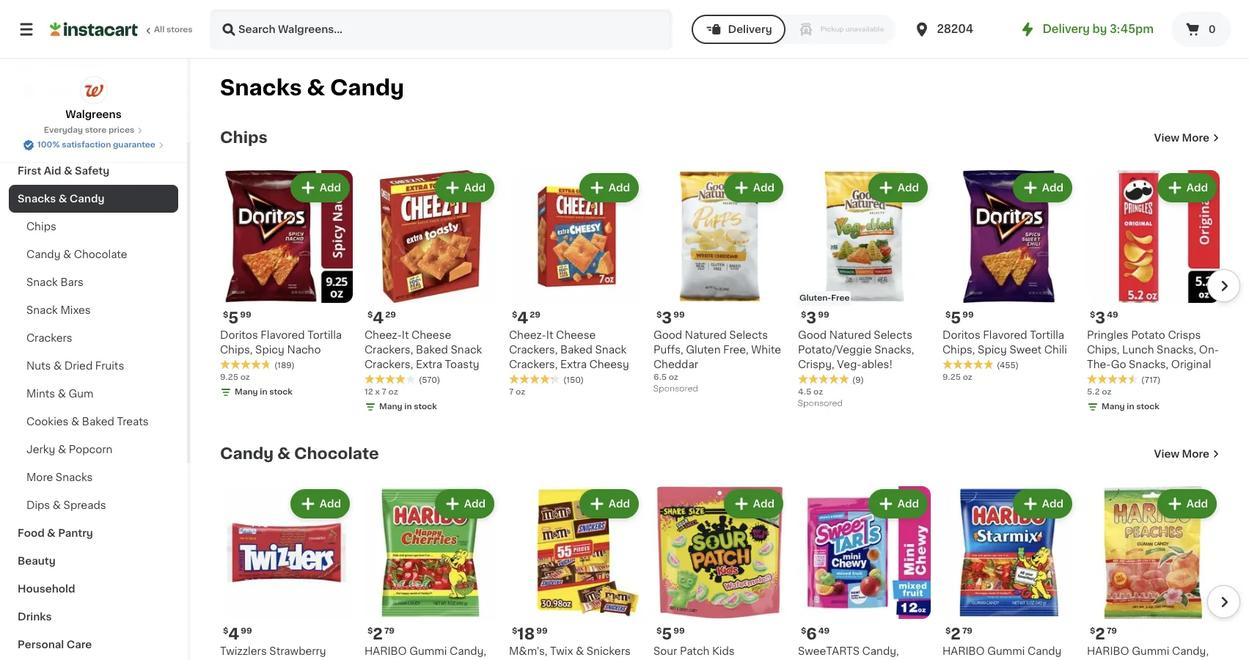 Task type: describe. For each thing, give the bounding box(es) containing it.
0
[[1208, 24, 1216, 34]]

drinks
[[18, 612, 52, 622]]

baked for toasty
[[416, 345, 448, 355]]

walgreens
[[66, 109, 122, 120]]

5.2
[[1087, 388, 1100, 396]]

pantry
[[58, 528, 93, 538]]

fruits
[[95, 361, 124, 371]]

more snacks
[[26, 472, 93, 483]]

item carousel region for chips
[[199, 164, 1240, 422]]

view more for 2
[[1154, 449, 1209, 459]]

more for 2
[[1182, 449, 1209, 459]]

snack mixes
[[26, 305, 91, 315]]

3 haribo from the left
[[1087, 646, 1129, 656]]

2 haribo gummi candy, from the left
[[1087, 646, 1209, 660]]

$ inside $ 4 99
[[223, 627, 228, 635]]

on-
[[1199, 345, 1219, 355]]

1 $ 2 79 from the left
[[367, 626, 395, 642]]

doritos for doritos flavored tortilla chips, spicy sweet chili
[[942, 330, 980, 340]]

3 gummi from the left
[[1132, 646, 1169, 656]]

instacart logo image
[[50, 21, 138, 38]]

12 x 7 oz
[[365, 388, 398, 396]]

4 for cheez-it cheese crackers, baked snack crackers, extra cheesy
[[517, 310, 528, 326]]

food & pantry link
[[9, 519, 178, 547]]

(9)
[[852, 376, 864, 384]]

6
[[806, 626, 817, 642]]

crackers link
[[9, 324, 178, 352]]

100%
[[37, 141, 60, 149]]

spicy for nacho
[[255, 345, 284, 355]]

patch
[[680, 646, 710, 656]]

baked for cheesy
[[560, 345, 593, 355]]

2 vertical spatial more
[[26, 472, 53, 483]]

3 for good natured selects puffs, gluten free, white cheddar
[[662, 310, 672, 326]]

in for 5
[[260, 388, 267, 396]]

first aid & safety link
[[9, 157, 178, 185]]

99 for doritos flavored tortilla chips, spicy sweet chili
[[963, 311, 974, 319]]

buy it again link
[[9, 47, 178, 76]]

pringles potato crisps chips, lunch snacks, on- the-go snacks, original
[[1087, 330, 1219, 370]]

mints & gum
[[26, 389, 94, 399]]

by
[[1092, 23, 1107, 34]]

cheese for toasty
[[412, 330, 451, 340]]

cheddar
[[654, 359, 698, 370]]

the-
[[1087, 359, 1111, 370]]

1 horizontal spatial candy & chocolate link
[[220, 445, 379, 463]]

item carousel region for candy & chocolate
[[199, 480, 1240, 660]]

$ 4 29 for cheez-it cheese crackers, baked snack crackers, extra toasty
[[367, 310, 396, 326]]

original
[[1171, 359, 1211, 370]]

delivery button
[[691, 15, 785, 44]]

cheez-it cheese crackers, baked snack crackers, extra cheesy
[[509, 330, 629, 370]]

m&m's,
[[509, 646, 548, 656]]

sweetarts
[[798, 646, 860, 656]]

mints
[[26, 389, 55, 399]]

sweetarts candy,
[[798, 646, 929, 660]]

everyday store prices link
[[44, 125, 143, 136]]

mints & gum link
[[9, 380, 178, 408]]

product group containing 18
[[509, 486, 642, 660]]

store
[[85, 126, 107, 134]]

white
[[751, 345, 781, 355]]

3 2 from the left
[[1095, 626, 1105, 642]]

99 for good natured selects puffs, gluten free, white cheddar
[[673, 311, 685, 319]]

lists link
[[9, 76, 178, 106]]

toasty
[[445, 359, 479, 370]]

Search field
[[211, 10, 671, 48]]

snack mixes link
[[9, 296, 178, 324]]

satisfaction
[[62, 141, 111, 149]]

in for 3
[[1127, 403, 1134, 411]]

kids
[[712, 646, 735, 656]]

1 horizontal spatial chocolate
[[294, 446, 379, 461]]

snacks, down crisps
[[1157, 345, 1196, 355]]

2 haribo from the left
[[942, 646, 985, 656]]

again
[[74, 56, 103, 67]]

1 2 from the left
[[373, 626, 383, 642]]

$ inside $ 18 99
[[512, 627, 517, 635]]

2 gummi from the left
[[987, 646, 1025, 656]]

1 vertical spatial snacks
[[18, 194, 56, 204]]

many for 5
[[235, 388, 258, 396]]

nuts
[[26, 361, 51, 371]]

9.25 for doritos flavored tortilla chips, spicy sweet chili
[[942, 373, 961, 381]]

view more for 3
[[1154, 133, 1209, 143]]

drinks link
[[9, 603, 178, 631]]

$ 6 49
[[801, 626, 830, 642]]

sponsored badge image for good natured selects potato/veggie snacks, crispy, veg-ables!
[[798, 399, 842, 408]]

snacks, up (717)
[[1129, 359, 1169, 370]]

good for good natured selects puffs, gluten free, white cheddar 6.5 oz
[[654, 330, 682, 340]]

0 horizontal spatial candy & chocolate
[[26, 249, 127, 260]]

(150)
[[563, 376, 584, 384]]

personal care
[[18, 640, 92, 650]]

oz for doritos flavored tortilla chips, spicy sweet chili
[[963, 373, 972, 381]]

& inside 'link'
[[58, 444, 66, 455]]

more for 3
[[1182, 133, 1209, 143]]

2 7 from the left
[[509, 388, 514, 396]]

$ 4 29 for cheez-it cheese crackers, baked snack crackers, extra cheesy
[[512, 310, 540, 326]]

cheez-it cheese crackers, baked snack crackers, extra toasty
[[365, 330, 482, 370]]

9.25 oz for doritos flavored tortilla chips, spicy nacho
[[220, 373, 250, 381]]

6.5
[[654, 373, 667, 381]]

sweet
[[1010, 345, 1042, 355]]

& inside m&m's, twix & snickers
[[576, 646, 584, 656]]

0 horizontal spatial snacks & candy
[[18, 194, 104, 204]]

jerky
[[26, 444, 55, 455]]

dips & spreads link
[[9, 491, 178, 519]]

$ 3 99 for good natured selects puffs, gluten free, white cheddar
[[656, 310, 685, 326]]

cookies & baked treats link
[[9, 408, 178, 436]]

gum
[[69, 389, 94, 399]]

1 haribo from the left
[[365, 646, 407, 656]]

selects for snacks,
[[874, 330, 912, 340]]

29 for cheez-it cheese crackers, baked snack crackers, extra toasty
[[385, 311, 396, 319]]

dried
[[64, 361, 93, 371]]

(189)
[[274, 362, 295, 370]]

99 for twizzlers strawberry
[[241, 627, 252, 635]]

good natured selects puffs, gluten free, white cheddar 6.5 oz
[[654, 330, 781, 381]]

cookies & baked treats
[[26, 417, 149, 427]]

delivery for delivery by 3:45pm
[[1043, 23, 1090, 34]]

in for 4
[[404, 403, 412, 411]]

delivery by 3:45pm
[[1043, 23, 1154, 34]]

crackers
[[26, 333, 72, 343]]

guarantee
[[113, 141, 155, 149]]

0 vertical spatial chips link
[[220, 129, 268, 147]]

walgreens link
[[66, 76, 122, 122]]

bars
[[60, 277, 84, 288]]

doritos flavored tortilla chips, spicy sweet chili
[[942, 330, 1067, 355]]

jerky & popcorn link
[[9, 436, 178, 464]]

potato/veggie
[[798, 345, 872, 355]]

gluten-
[[799, 294, 831, 302]]

snickers
[[587, 646, 631, 656]]

many for 4
[[379, 403, 402, 411]]

everyday store prices
[[44, 126, 134, 134]]

99 for good natured selects potato/veggie snacks, crispy, veg-ables!
[[818, 311, 829, 319]]

tortilla for nacho
[[307, 330, 342, 340]]

pringles
[[1087, 330, 1129, 340]]

dips
[[26, 500, 50, 510]]

snacks, inside good natured selects potato/veggie snacks, crispy, veg-ables!
[[874, 345, 914, 355]]

product group containing 6
[[798, 486, 931, 660]]

0 vertical spatial candy & chocolate link
[[9, 241, 178, 268]]

twizzlers strawberry
[[220, 646, 337, 660]]

aid
[[44, 166, 61, 176]]

cheesy
[[589, 359, 629, 370]]

many for 3
[[1102, 403, 1125, 411]]

1 horizontal spatial candy & chocolate
[[220, 446, 379, 461]]

view for 2
[[1154, 449, 1180, 459]]

safety
[[75, 166, 109, 176]]

2 2 from the left
[[951, 626, 961, 642]]

free,
[[723, 345, 749, 355]]

$ 3 49
[[1090, 310, 1118, 326]]

x
[[375, 388, 380, 396]]

gluten-free
[[799, 294, 850, 302]]

$ inside $ 6 49
[[801, 627, 806, 635]]

doritos for doritos flavored tortilla chips, spicy nacho
[[220, 330, 258, 340]]

oz for doritos flavored tortilla chips, spicy nacho
[[240, 373, 250, 381]]

buy it again
[[41, 56, 103, 67]]

doritos flavored tortilla chips, spicy nacho
[[220, 330, 342, 355]]

29 for cheez-it cheese crackers, baked snack crackers, extra cheesy
[[530, 311, 540, 319]]

$ 5 99 for doritos flavored tortilla chips, spicy sweet chili
[[945, 310, 974, 326]]

oz inside good natured selects puffs, gluten free, white cheddar 6.5 oz
[[669, 373, 678, 381]]

49 for 6
[[818, 627, 830, 635]]

$ 5 99 for sour patch kids
[[656, 626, 685, 642]]

potato
[[1131, 330, 1165, 340]]

0 horizontal spatial baked
[[82, 417, 114, 427]]

chips, for doritos flavored tortilla chips, spicy sweet chili
[[942, 345, 975, 355]]

99 for m&m's, twix & snickers
[[536, 627, 548, 635]]

veg-
[[837, 359, 861, 370]]

service type group
[[691, 15, 896, 44]]

good for good natured selects potato/veggie snacks, crispy, veg-ables!
[[798, 330, 827, 340]]

cheez- for cheez-it cheese crackers, baked snack crackers, extra cheesy
[[509, 330, 546, 340]]

3 for good natured selects potato/veggie snacks, crispy, veg-ables!
[[806, 310, 817, 326]]



Task type: locate. For each thing, give the bounding box(es) containing it.
oz down cheez-it cheese crackers, baked snack crackers, extra cheesy
[[516, 388, 525, 396]]

cheese for cheesy
[[556, 330, 596, 340]]

$ 2 79
[[367, 626, 395, 642], [945, 626, 973, 642], [1090, 626, 1117, 642]]

1 9.25 oz from the left
[[220, 373, 250, 381]]

0 horizontal spatial candy,
[[450, 646, 486, 656]]

0 vertical spatial chocolate
[[74, 249, 127, 260]]

0 horizontal spatial chips
[[26, 222, 56, 232]]

1 horizontal spatial 29
[[530, 311, 540, 319]]

nuts & dried fruits
[[26, 361, 124, 371]]

cheez- for cheez-it cheese crackers, baked snack crackers, extra toasty
[[365, 330, 402, 340]]

1 horizontal spatial baked
[[416, 345, 448, 355]]

5 up doritos flavored tortilla chips, spicy nacho
[[228, 310, 239, 326]]

1 3 from the left
[[662, 310, 672, 326]]

sponsored badge image down 6.5
[[654, 385, 698, 393]]

candy, inside sweetarts candy,
[[862, 646, 899, 656]]

good inside good natured selects potato/veggie snacks, crispy, veg-ables!
[[798, 330, 827, 340]]

$ 5 99 for doritos flavored tortilla chips, spicy nacho
[[223, 310, 251, 326]]

baked up (570)
[[416, 345, 448, 355]]

1 horizontal spatial $ 2 79
[[945, 626, 973, 642]]

2 natured from the left
[[829, 330, 871, 340]]

tortilla for sweet
[[1030, 330, 1064, 340]]

29 up cheez-it cheese crackers, baked snack crackers, extra cheesy
[[530, 311, 540, 319]]

baked up (150)
[[560, 345, 593, 355]]

99 inside $ 4 99
[[241, 627, 252, 635]]

sponsored badge image
[[654, 385, 698, 393], [798, 399, 842, 408]]

extra for cheesy
[[560, 359, 587, 370]]

1 vertical spatial item carousel region
[[199, 480, 1240, 660]]

tortilla up chili
[[1030, 330, 1064, 340]]

0 vertical spatial more
[[1182, 133, 1209, 143]]

chips, for doritos flavored tortilla chips, spicy nacho
[[220, 345, 253, 355]]

chips,
[[220, 345, 253, 355], [942, 345, 975, 355], [1087, 345, 1120, 355]]

oz down doritos flavored tortilla chips, spicy sweet chili
[[963, 373, 972, 381]]

food & pantry
[[18, 528, 93, 538]]

1 79 from the left
[[384, 627, 395, 635]]

oz for pringles potato crisps chips, lunch snacks, on- the-go snacks, original
[[1102, 388, 1112, 396]]

0 horizontal spatial stock
[[269, 388, 293, 396]]

0 horizontal spatial candy & chocolate link
[[9, 241, 178, 268]]

oz for cheez-it cheese crackers, baked snack crackers, extra cheesy
[[516, 388, 525, 396]]

4 for cheez-it cheese crackers, baked snack crackers, extra toasty
[[373, 310, 384, 326]]

cheese up 'cheesy'
[[556, 330, 596, 340]]

1 horizontal spatial stock
[[414, 403, 437, 411]]

baked inside cheez-it cheese crackers, baked snack crackers, extra cheesy
[[560, 345, 593, 355]]

2 29 from the left
[[530, 311, 540, 319]]

99 up doritos flavored tortilla chips, spicy sweet chili
[[963, 311, 974, 319]]

many down 5.2 oz
[[1102, 403, 1125, 411]]

0 horizontal spatial chips,
[[220, 345, 253, 355]]

candy inside item carousel region
[[1028, 646, 1062, 656]]

more
[[1182, 133, 1209, 143], [1182, 449, 1209, 459], [26, 472, 53, 483]]

sponsored badge image down 4.5 oz
[[798, 399, 842, 408]]

flavored for sweet
[[983, 330, 1027, 340]]

chips
[[220, 130, 268, 145], [26, 222, 56, 232]]

2 9.25 oz from the left
[[942, 373, 972, 381]]

9.25 down doritos flavored tortilla chips, spicy nacho
[[220, 373, 238, 381]]

many in stock down '(189)'
[[235, 388, 293, 396]]

good
[[654, 330, 682, 340], [798, 330, 827, 340]]

0 horizontal spatial chocolate
[[74, 249, 127, 260]]

doritos inside doritos flavored tortilla chips, spicy sweet chili
[[942, 330, 980, 340]]

2 chips, from the left
[[942, 345, 975, 355]]

0 horizontal spatial 49
[[818, 627, 830, 635]]

5 for sour patch kids
[[662, 626, 672, 642]]

1 horizontal spatial haribo
[[942, 646, 985, 656]]

0 horizontal spatial 79
[[384, 627, 395, 635]]

0 horizontal spatial haribo gummi candy,
[[365, 646, 495, 660]]

1 view from the top
[[1154, 133, 1180, 143]]

natured
[[685, 330, 727, 340], [829, 330, 871, 340]]

12
[[365, 388, 373, 396]]

baked inside cheez-it cheese crackers, baked snack crackers, extra toasty
[[416, 345, 448, 355]]

0 vertical spatial 49
[[1107, 311, 1118, 319]]

4 up cheez-it cheese crackers, baked snack crackers, extra toasty
[[373, 310, 384, 326]]

1 spicy from the left
[[255, 345, 284, 355]]

$ 3 99
[[656, 310, 685, 326], [801, 310, 829, 326]]

2 good from the left
[[798, 330, 827, 340]]

2 horizontal spatial 79
[[1107, 627, 1117, 635]]

1 view more from the top
[[1154, 133, 1209, 143]]

all stores
[[154, 26, 193, 34]]

delivery by 3:45pm link
[[1019, 21, 1154, 38]]

1 extra from the left
[[416, 359, 442, 370]]

1 horizontal spatial 3
[[806, 310, 817, 326]]

9.25 oz
[[220, 373, 250, 381], [942, 373, 972, 381]]

crisps
[[1168, 330, 1201, 340]]

natured for gluten
[[685, 330, 727, 340]]

0 horizontal spatial many
[[235, 388, 258, 396]]

tortilla inside doritos flavored tortilla chips, spicy nacho
[[307, 330, 342, 340]]

selects inside good natured selects puffs, gluten free, white cheddar 6.5 oz
[[729, 330, 768, 340]]

3 up puffs,
[[662, 310, 672, 326]]

chips link
[[220, 129, 268, 147], [9, 213, 178, 241]]

beauty
[[18, 556, 56, 566]]

stores
[[166, 26, 193, 34]]

2 horizontal spatial in
[[1127, 403, 1134, 411]]

lunch
[[1122, 345, 1154, 355]]

sour patch kids
[[654, 646, 751, 660]]

1 horizontal spatial 9.25
[[942, 373, 961, 381]]

1 horizontal spatial many in stock
[[379, 403, 437, 411]]

snack
[[26, 277, 58, 288], [26, 305, 58, 315], [451, 345, 482, 355], [595, 345, 627, 355]]

delivery inside button
[[728, 24, 772, 34]]

chips, for pringles potato crisps chips, lunch snacks, on- the-go snacks, original
[[1087, 345, 1120, 355]]

2 horizontal spatial 4
[[517, 310, 528, 326]]

2 it from the left
[[546, 330, 553, 340]]

99 down gluten-free
[[818, 311, 829, 319]]

1 horizontal spatial delivery
[[1043, 23, 1090, 34]]

2 horizontal spatial chips,
[[1087, 345, 1120, 355]]

5
[[228, 310, 239, 326], [951, 310, 961, 326], [662, 626, 672, 642]]

0 horizontal spatial many in stock
[[235, 388, 293, 396]]

2 candy, from the left
[[862, 646, 899, 656]]

crackers,
[[365, 345, 413, 355], [509, 345, 558, 355], [365, 359, 413, 370], [509, 359, 558, 370]]

stock down '(189)'
[[269, 388, 293, 396]]

selects for gluten
[[729, 330, 768, 340]]

oz for good natured selects potato/veggie snacks, crispy, veg-ables!
[[813, 388, 823, 396]]

1 view more link from the top
[[1154, 131, 1220, 145]]

stock for 5
[[269, 388, 293, 396]]

1 29 from the left
[[385, 311, 396, 319]]

it inside cheez-it cheese crackers, baked snack crackers, extra cheesy
[[546, 330, 553, 340]]

2 horizontal spatial haribo
[[1087, 646, 1129, 656]]

oz right 5.2 at right
[[1102, 388, 1112, 396]]

chips, left nacho
[[220, 345, 253, 355]]

stock down (717)
[[1136, 403, 1159, 411]]

candy
[[330, 77, 404, 98], [70, 194, 104, 204], [26, 249, 60, 260], [220, 446, 274, 461], [1028, 646, 1062, 656]]

0 vertical spatial snacks
[[220, 77, 302, 98]]

1 tortilla from the left
[[307, 330, 342, 340]]

1 vertical spatial sponsored badge image
[[798, 399, 842, 408]]

$ 5 99
[[223, 310, 251, 326], [945, 310, 974, 326], [656, 626, 685, 642]]

ables!
[[861, 359, 893, 370]]

natured up 'gluten'
[[685, 330, 727, 340]]

2
[[373, 626, 383, 642], [951, 626, 961, 642], [1095, 626, 1105, 642]]

2 3 from the left
[[806, 310, 817, 326]]

4 for twizzlers strawberry
[[228, 626, 239, 642]]

tortilla up nacho
[[307, 330, 342, 340]]

5.2 oz
[[1087, 388, 1112, 396]]

4 up the twizzlers
[[228, 626, 239, 642]]

chips, up the-
[[1087, 345, 1120, 355]]

2 view more link from the top
[[1154, 447, 1220, 461]]

1 horizontal spatial $ 3 99
[[801, 310, 829, 326]]

2 doritos from the left
[[942, 330, 980, 340]]

$ 3 99 up puffs,
[[656, 310, 685, 326]]

personal care link
[[9, 631, 178, 659]]

1 horizontal spatial candy,
[[862, 646, 899, 656]]

snack up toasty
[[451, 345, 482, 355]]

natured inside good natured selects puffs, gluten free, white cheddar 6.5 oz
[[685, 330, 727, 340]]

flavored inside doritos flavored tortilla chips, spicy nacho
[[261, 330, 305, 340]]

0 horizontal spatial $ 2 79
[[367, 626, 395, 642]]

spicy inside doritos flavored tortilla chips, spicy nacho
[[255, 345, 284, 355]]

0 vertical spatial candy & chocolate
[[26, 249, 127, 260]]

1 7 from the left
[[382, 388, 386, 396]]

1 9.25 from the left
[[220, 373, 238, 381]]

2 cheese from the left
[[556, 330, 596, 340]]

1 candy, from the left
[[450, 646, 486, 656]]

cheese inside cheez-it cheese crackers, baked snack crackers, extra toasty
[[412, 330, 451, 340]]

flavored up nacho
[[261, 330, 305, 340]]

it for cheez-it cheese crackers, baked snack crackers, extra toasty
[[402, 330, 409, 340]]

0 vertical spatial snacks & candy
[[220, 77, 404, 98]]

2 horizontal spatial 2
[[1095, 626, 1105, 642]]

0 horizontal spatial doritos
[[220, 330, 258, 340]]

2 vertical spatial snacks
[[56, 472, 93, 483]]

cheese
[[412, 330, 451, 340], [556, 330, 596, 340]]

snack up crackers
[[26, 305, 58, 315]]

haribo gummi candy,
[[365, 646, 495, 660], [1087, 646, 1209, 660]]

prices
[[108, 126, 134, 134]]

$ 3 99 for good natured selects potato/veggie snacks, crispy, veg-ables!
[[801, 310, 829, 326]]

extra up (570)
[[416, 359, 442, 370]]

everyday
[[44, 126, 83, 134]]

79
[[384, 627, 395, 635], [962, 627, 973, 635], [1107, 627, 1117, 635]]

18
[[517, 626, 535, 642]]

oz down doritos flavored tortilla chips, spicy nacho
[[240, 373, 250, 381]]

1 good from the left
[[654, 330, 682, 340]]

1 horizontal spatial 5
[[662, 626, 672, 642]]

0 horizontal spatial $ 4 29
[[367, 310, 396, 326]]

extra up (150)
[[560, 359, 587, 370]]

care
[[66, 640, 92, 650]]

first aid & safety
[[18, 166, 109, 176]]

3 $ 2 79 from the left
[[1090, 626, 1117, 642]]

$ 4 29 up cheez-it cheese crackers, baked snack crackers, extra cheesy
[[512, 310, 540, 326]]

extra inside cheez-it cheese crackers, baked snack crackers, extra toasty
[[416, 359, 442, 370]]

3 79 from the left
[[1107, 627, 1117, 635]]

stock down (570)
[[414, 403, 437, 411]]

1 vertical spatial view more
[[1154, 449, 1209, 459]]

flavored inside doritos flavored tortilla chips, spicy sweet chili
[[983, 330, 1027, 340]]

0 horizontal spatial 9.25
[[220, 373, 238, 381]]

0 horizontal spatial selects
[[729, 330, 768, 340]]

(570)
[[419, 376, 440, 384]]

view more link for 2
[[1154, 447, 1220, 461]]

29 up cheez-it cheese crackers, baked snack crackers, extra toasty
[[385, 311, 396, 319]]

2 horizontal spatial 3
[[1095, 310, 1105, 326]]

3 chips, from the left
[[1087, 345, 1120, 355]]

gluten
[[686, 345, 721, 355]]

0 horizontal spatial chips link
[[9, 213, 178, 241]]

3 up 'pringles'
[[1095, 310, 1105, 326]]

0 horizontal spatial gummi
[[409, 646, 447, 656]]

many in stock down (717)
[[1102, 403, 1159, 411]]

natured up potato/veggie
[[829, 330, 871, 340]]

1 selects from the left
[[729, 330, 768, 340]]

0 horizontal spatial cheez-
[[365, 330, 402, 340]]

selects up ables!
[[874, 330, 912, 340]]

49 inside $ 6 49
[[818, 627, 830, 635]]

1 flavored from the left
[[261, 330, 305, 340]]

1 horizontal spatial extra
[[560, 359, 587, 370]]

doritos inside doritos flavored tortilla chips, spicy nacho
[[220, 330, 258, 340]]

3 3 from the left
[[1095, 310, 1105, 326]]

1 $ 4 29 from the left
[[367, 310, 396, 326]]

candy & chocolate link
[[9, 241, 178, 268], [220, 445, 379, 463]]

0 horizontal spatial natured
[[685, 330, 727, 340]]

0 vertical spatial view more
[[1154, 133, 1209, 143]]

1 horizontal spatial 49
[[1107, 311, 1118, 319]]

9.25 down doritos flavored tortilla chips, spicy sweet chili
[[942, 373, 961, 381]]

1 chips, from the left
[[220, 345, 253, 355]]

2 horizontal spatial stock
[[1136, 403, 1159, 411]]

7 down cheez-it cheese crackers, baked snack crackers, extra cheesy
[[509, 388, 514, 396]]

selects up free,
[[729, 330, 768, 340]]

4.5
[[798, 388, 811, 396]]

1 it from the left
[[402, 330, 409, 340]]

sponsored badge image for good natured selects puffs, gluten free, white cheddar
[[654, 385, 698, 393]]

extra
[[416, 359, 442, 370], [560, 359, 587, 370]]

9.25 for doritos flavored tortilla chips, spicy nacho
[[220, 373, 238, 381]]

0 horizontal spatial extra
[[416, 359, 442, 370]]

chocolate down 12
[[294, 446, 379, 461]]

49 up 'pringles'
[[1107, 311, 1118, 319]]

item carousel region containing 4
[[199, 480, 1240, 660]]

0 horizontal spatial cheese
[[412, 330, 451, 340]]

4.5 oz
[[798, 388, 823, 396]]

it inside cheez-it cheese crackers, baked snack crackers, extra toasty
[[402, 330, 409, 340]]

$ 5 99 up doritos flavored tortilla chips, spicy sweet chili
[[945, 310, 974, 326]]

2 extra from the left
[[560, 359, 587, 370]]

chips inside chips link
[[26, 222, 56, 232]]

oz right "4.5"
[[813, 388, 823, 396]]

0 button
[[1171, 12, 1231, 47]]

$ 3 99 down gluten-
[[801, 310, 829, 326]]

7 right x
[[382, 388, 386, 396]]

1 cheez- from the left
[[365, 330, 402, 340]]

9.25 oz for doritos flavored tortilla chips, spicy sweet chili
[[942, 373, 972, 381]]

medicine
[[18, 138, 67, 148]]

household link
[[9, 575, 178, 603]]

0 horizontal spatial tortilla
[[307, 330, 342, 340]]

extra inside cheez-it cheese crackers, baked snack crackers, extra cheesy
[[560, 359, 587, 370]]

99 right 18
[[536, 627, 548, 635]]

99 for sour patch kids
[[674, 627, 685, 635]]

snack inside cheez-it cheese crackers, baked snack crackers, extra cheesy
[[595, 345, 627, 355]]

natured for snacks,
[[829, 330, 871, 340]]

99 up puffs,
[[673, 311, 685, 319]]

extra for toasty
[[416, 359, 442, 370]]

natured inside good natured selects potato/veggie snacks, crispy, veg-ables!
[[829, 330, 871, 340]]

product group
[[220, 170, 353, 401], [365, 170, 497, 416], [509, 170, 642, 398], [654, 170, 786, 397], [798, 170, 931, 411], [942, 170, 1075, 384], [1087, 170, 1220, 416], [220, 486, 353, 660], [365, 486, 497, 660], [509, 486, 642, 660], [654, 486, 786, 660], [798, 486, 931, 660], [942, 486, 1075, 660], [1087, 486, 1220, 660]]

2 horizontal spatial baked
[[560, 345, 593, 355]]

1 horizontal spatial chips,
[[942, 345, 975, 355]]

baked up jerky & popcorn 'link'
[[82, 417, 114, 427]]

1 horizontal spatial chips link
[[220, 129, 268, 147]]

puffs,
[[654, 345, 683, 355]]

1 horizontal spatial snacks & candy
[[220, 77, 404, 98]]

1 horizontal spatial sponsored badge image
[[798, 399, 842, 408]]

cheese up toasty
[[412, 330, 451, 340]]

2 horizontal spatial $ 2 79
[[1090, 626, 1117, 642]]

medicine link
[[9, 129, 178, 157]]

item carousel region containing 5
[[199, 164, 1240, 422]]

2 horizontal spatial 5
[[951, 310, 961, 326]]

5 for doritos flavored tortilla chips, spicy sweet chili
[[951, 310, 961, 326]]

1 item carousel region from the top
[[199, 164, 1240, 422]]

cheez- up 7 oz
[[509, 330, 546, 340]]

9.25 oz down doritos flavored tortilla chips, spicy nacho
[[220, 373, 250, 381]]

2 79 from the left
[[962, 627, 973, 635]]

100% satisfaction guarantee
[[37, 141, 155, 149]]

99 up doritos flavored tortilla chips, spicy nacho
[[240, 311, 251, 319]]

49 for 3
[[1107, 311, 1118, 319]]

cookies
[[26, 417, 69, 427]]

9.25 oz down doritos flavored tortilla chips, spicy sweet chili
[[942, 373, 972, 381]]

0 vertical spatial chips
[[220, 130, 268, 145]]

2 $ 4 29 from the left
[[512, 310, 540, 326]]

stock for 3
[[1136, 403, 1159, 411]]

1 horizontal spatial tortilla
[[1030, 330, 1064, 340]]

item carousel region
[[199, 164, 1240, 422], [199, 480, 1240, 660]]

cheez- inside cheez-it cheese crackers, baked snack crackers, extra cheesy
[[509, 330, 546, 340]]

spicy inside doritos flavored tortilla chips, spicy sweet chili
[[978, 345, 1007, 355]]

stock for 4
[[414, 403, 437, 411]]

delivery
[[1043, 23, 1090, 34], [728, 24, 772, 34]]

many in stock for 4
[[379, 403, 437, 411]]

7 oz
[[509, 388, 525, 396]]

2 9.25 from the left
[[942, 373, 961, 381]]

cheez-
[[365, 330, 402, 340], [509, 330, 546, 340]]

3 candy, from the left
[[1172, 646, 1209, 656]]

0 vertical spatial sponsored badge image
[[654, 385, 698, 393]]

2 tortilla from the left
[[1030, 330, 1064, 340]]

nacho
[[287, 345, 321, 355]]

many in stock for 3
[[1102, 403, 1159, 411]]

walgreens logo image
[[80, 76, 107, 104]]

many in stock
[[235, 388, 293, 396], [379, 403, 437, 411], [1102, 403, 1159, 411]]

good natured selects potato/veggie snacks, crispy, veg-ables!
[[798, 330, 914, 370]]

1 horizontal spatial chips
[[220, 130, 268, 145]]

1 horizontal spatial 79
[[962, 627, 973, 635]]

chips, inside pringles potato crisps chips, lunch snacks, on- the-go snacks, original
[[1087, 345, 1120, 355]]

28204
[[937, 23, 973, 34]]

1 horizontal spatial cheese
[[556, 330, 596, 340]]

spicy for sweet
[[978, 345, 1007, 355]]

0 horizontal spatial $ 5 99
[[223, 310, 251, 326]]

$ 4 29
[[367, 310, 396, 326], [512, 310, 540, 326]]

$ 4 29 up cheez-it cheese crackers, baked snack crackers, extra toasty
[[367, 310, 396, 326]]

1 horizontal spatial $ 4 29
[[512, 310, 540, 326]]

many down 12 x 7 oz
[[379, 403, 402, 411]]

chips, inside doritos flavored tortilla chips, spicy nacho
[[220, 345, 253, 355]]

view for 3
[[1154, 133, 1180, 143]]

good inside good natured selects puffs, gluten free, white cheddar 6.5 oz
[[654, 330, 682, 340]]

5 up sour
[[662, 626, 672, 642]]

3 for pringles potato crisps chips, lunch snacks, on- the-go snacks, original
[[1095, 310, 1105, 326]]

0 horizontal spatial it
[[402, 330, 409, 340]]

1 haribo gummi candy, from the left
[[365, 646, 495, 660]]

oz down cheddar
[[669, 373, 678, 381]]

0 horizontal spatial 2
[[373, 626, 383, 642]]

snack bars link
[[9, 268, 178, 296]]

$ 5 99 up sour
[[656, 626, 685, 642]]

snack inside cheez-it cheese crackers, baked snack crackers, extra toasty
[[451, 345, 482, 355]]

0 horizontal spatial flavored
[[261, 330, 305, 340]]

$ inside $ 3 49
[[1090, 311, 1095, 319]]

2 $ 2 79 from the left
[[945, 626, 973, 642]]

many down doritos flavored tortilla chips, spicy nacho
[[235, 388, 258, 396]]

cheez- inside cheez-it cheese crackers, baked snack crackers, extra toasty
[[365, 330, 402, 340]]

1 vertical spatial snacks & candy
[[18, 194, 104, 204]]

3 down gluten-
[[806, 310, 817, 326]]

0 horizontal spatial haribo
[[365, 646, 407, 656]]

2 spicy from the left
[[978, 345, 1007, 355]]

add
[[320, 183, 341, 193], [464, 183, 486, 193], [609, 183, 630, 193], [753, 183, 775, 193], [898, 183, 919, 193], [1042, 183, 1064, 193], [1187, 183, 1208, 193], [320, 499, 341, 509], [464, 499, 486, 509], [609, 499, 630, 509], [753, 499, 775, 509], [898, 499, 919, 509], [1042, 499, 1064, 509], [1187, 499, 1208, 509]]

1 horizontal spatial haribo gummi candy,
[[1087, 646, 1209, 660]]

★★★★★
[[220, 359, 271, 370], [220, 359, 271, 370], [942, 359, 994, 370], [942, 359, 994, 370], [365, 374, 416, 384], [365, 374, 416, 384], [509, 374, 560, 384], [509, 374, 560, 384], [798, 374, 849, 384], [798, 374, 849, 384], [1087, 374, 1138, 384], [1087, 374, 1138, 384]]

3
[[662, 310, 672, 326], [806, 310, 817, 326], [1095, 310, 1105, 326]]

2 flavored from the left
[[983, 330, 1027, 340]]

cheez- up 12 x 7 oz
[[365, 330, 402, 340]]

0 horizontal spatial 4
[[228, 626, 239, 642]]

1 vertical spatial chocolate
[[294, 446, 379, 461]]

99 up the twizzlers
[[241, 627, 252, 635]]

28204 button
[[913, 9, 1001, 50]]

2 view from the top
[[1154, 449, 1180, 459]]

2 horizontal spatial many
[[1102, 403, 1125, 411]]

$ 5 99 up doritos flavored tortilla chips, spicy nacho
[[223, 310, 251, 326]]

1 horizontal spatial 4
[[373, 310, 384, 326]]

flavored up sweet
[[983, 330, 1027, 340]]

2 horizontal spatial many in stock
[[1102, 403, 1159, 411]]

view
[[1154, 133, 1180, 143], [1154, 449, 1180, 459]]

49 right 6
[[818, 627, 830, 635]]

flavored for nacho
[[261, 330, 305, 340]]

delivery for delivery
[[728, 24, 772, 34]]

add button
[[292, 175, 348, 201], [436, 175, 493, 201], [581, 175, 637, 201], [725, 175, 782, 201], [870, 175, 926, 201], [1014, 175, 1071, 201], [1159, 175, 1215, 201], [292, 491, 348, 517], [436, 491, 493, 517], [581, 491, 637, 517], [725, 491, 782, 517], [870, 491, 926, 517], [1014, 491, 1071, 517], [1159, 491, 1215, 517]]

stock
[[269, 388, 293, 396], [414, 403, 437, 411], [1136, 403, 1159, 411]]

view more link for 3
[[1154, 131, 1220, 145]]

cheese inside cheez-it cheese crackers, baked snack crackers, extra cheesy
[[556, 330, 596, 340]]

5 for doritos flavored tortilla chips, spicy nacho
[[228, 310, 239, 326]]

spreads
[[64, 500, 106, 510]]

chips, left sweet
[[942, 345, 975, 355]]

99 inside $ 18 99
[[536, 627, 548, 635]]

2 horizontal spatial $ 5 99
[[945, 310, 974, 326]]

oz right x
[[388, 388, 398, 396]]

it
[[64, 56, 72, 67]]

haribo gummi candy
[[942, 646, 1062, 656]]

1 horizontal spatial doritos
[[942, 330, 980, 340]]

2 view more from the top
[[1154, 449, 1209, 459]]

tortilla inside doritos flavored tortilla chips, spicy sweet chili
[[1030, 330, 1064, 340]]

4 up cheez-it cheese crackers, baked snack crackers, extra cheesy
[[517, 310, 528, 326]]

1 cheese from the left
[[412, 330, 451, 340]]

1 doritos from the left
[[220, 330, 258, 340]]

spicy up (455)
[[978, 345, 1007, 355]]

2 $ 3 99 from the left
[[801, 310, 829, 326]]

1 horizontal spatial good
[[798, 330, 827, 340]]

sour
[[654, 646, 677, 656]]

1 horizontal spatial in
[[404, 403, 412, 411]]

1 vertical spatial candy & chocolate link
[[220, 445, 379, 463]]

99 for doritos flavored tortilla chips, spicy nacho
[[240, 311, 251, 319]]

99 up sour
[[674, 627, 685, 635]]

chocolate up snack bars link
[[74, 249, 127, 260]]

spicy up '(189)'
[[255, 345, 284, 355]]

it for cheez-it cheese crackers, baked snack crackers, extra cheesy
[[546, 330, 553, 340]]

snack left bars
[[26, 277, 58, 288]]

1 vertical spatial chips
[[26, 222, 56, 232]]

2 horizontal spatial gummi
[[1132, 646, 1169, 656]]

candy & chocolate
[[26, 249, 127, 260], [220, 446, 379, 461]]

many in stock for 5
[[235, 388, 293, 396]]

snacks, up ables!
[[874, 345, 914, 355]]

good up puffs,
[[654, 330, 682, 340]]

1 vertical spatial view
[[1154, 449, 1180, 459]]

selects inside good natured selects potato/veggie snacks, crispy, veg-ables!
[[874, 330, 912, 340]]

many in stock down 12 x 7 oz
[[379, 403, 437, 411]]

chips, inside doritos flavored tortilla chips, spicy sweet chili
[[942, 345, 975, 355]]

snack up 'cheesy'
[[595, 345, 627, 355]]

0 horizontal spatial in
[[260, 388, 267, 396]]

1 gummi from the left
[[409, 646, 447, 656]]

1 natured from the left
[[685, 330, 727, 340]]

49 inside $ 3 49
[[1107, 311, 1118, 319]]

2 item carousel region from the top
[[199, 480, 1240, 660]]

1 horizontal spatial gummi
[[987, 646, 1025, 656]]

2 cheez- from the left
[[509, 330, 546, 340]]

0 horizontal spatial spicy
[[255, 345, 284, 355]]

2 selects from the left
[[874, 330, 912, 340]]

1 vertical spatial more
[[1182, 449, 1209, 459]]

1 $ 3 99 from the left
[[656, 310, 685, 326]]

5 up doritos flavored tortilla chips, spicy sweet chili
[[951, 310, 961, 326]]

good up potato/veggie
[[798, 330, 827, 340]]

None search field
[[210, 9, 672, 50]]



Task type: vqa. For each thing, say whether or not it's contained in the screenshot.


